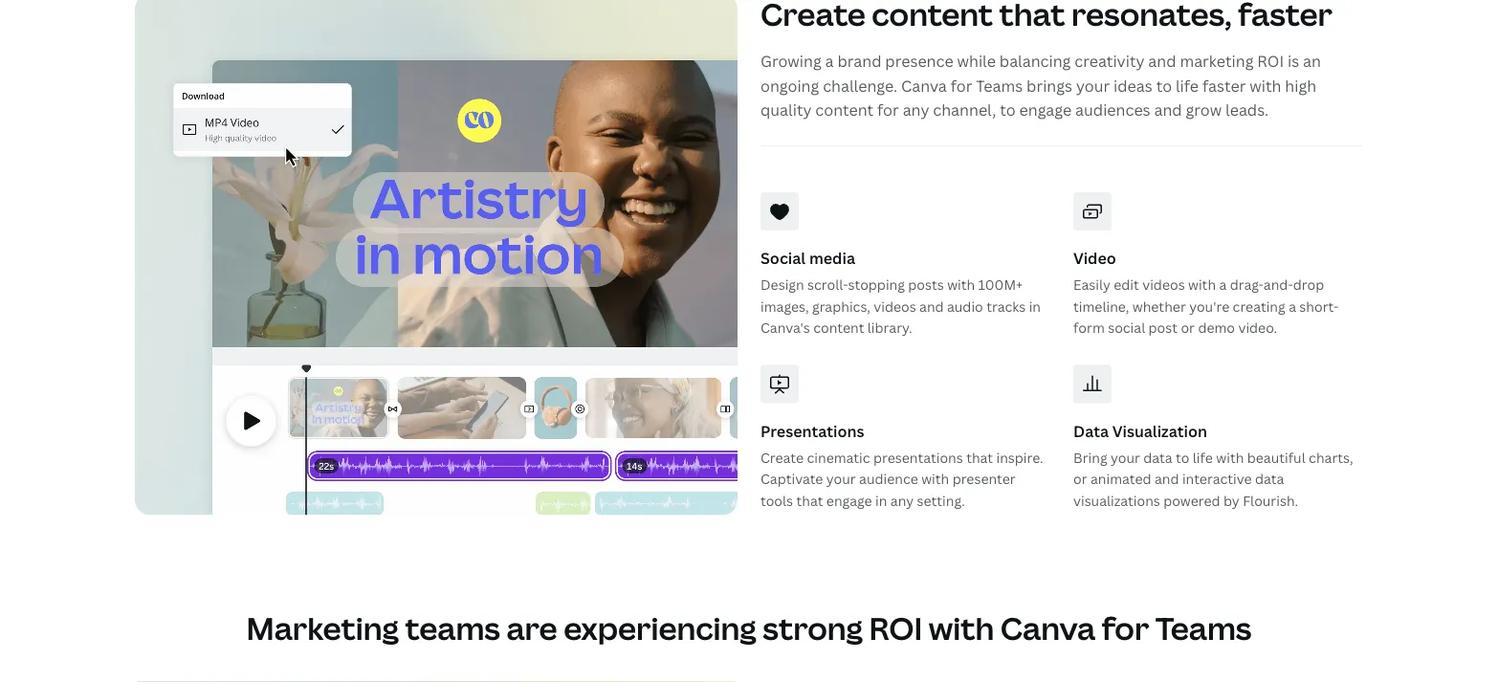 Task type: vqa. For each thing, say whether or not it's contained in the screenshot.
'List'
no



Task type: describe. For each thing, give the bounding box(es) containing it.
2 horizontal spatial a
[[1289, 297, 1297, 315]]

tracks
[[987, 297, 1026, 315]]

timeline,
[[1074, 297, 1130, 315]]

edit
[[1114, 276, 1140, 294]]

audiences
[[1076, 100, 1151, 120]]

charts,
[[1310, 449, 1354, 467]]

1 vertical spatial a
[[1220, 276, 1227, 294]]

or inside data visualization bring your data to life with beautiful charts, or animated and interactive data visualizations powered by flourish.
[[1074, 470, 1088, 488]]

you're
[[1190, 297, 1230, 315]]

beautiful
[[1248, 449, 1306, 467]]

1 vertical spatial canva
[[1001, 607, 1096, 649]]

design
[[761, 276, 805, 294]]

presentations create cinematic presentations that inspire. captivate your audience with presenter tools that engage in any setting.
[[761, 421, 1044, 510]]

quality
[[761, 100, 812, 120]]

social media design scroll-stopping posts with 100m+ images, graphics, videos and audio tracks in canva's content library.
[[761, 248, 1041, 337]]

creativity
[[1075, 51, 1145, 71]]

0 horizontal spatial data
[[1144, 449, 1173, 467]]

and left "grow"
[[1155, 100, 1183, 120]]

inspire.
[[997, 449, 1044, 467]]

demo
[[1199, 318, 1236, 337]]

grow
[[1186, 100, 1223, 120]]

teams
[[405, 607, 501, 649]]

images,
[[761, 297, 809, 315]]

data
[[1074, 421, 1109, 441]]

video.
[[1239, 318, 1278, 337]]

with inside video easily edit videos with a drag-and-drop timeline, whether you're creating a short- form social post or demo video.
[[1189, 276, 1217, 294]]

drag-
[[1231, 276, 1264, 294]]

with inside presentations create cinematic presentations that inspire. captivate your audience with presenter tools that engage in any setting.
[[922, 470, 950, 488]]

presentations
[[761, 421, 865, 441]]

0 vertical spatial for
[[951, 75, 973, 96]]

and inside data visualization bring your data to life with beautiful charts, or animated and interactive data visualizations powered by flourish.
[[1155, 470, 1180, 488]]

canva inside growing a brand presence while balancing creativity and marketing roi is an ongoing challenge. canva for teams brings your ideas to life faster with high quality content for any channel, to engage audiences and grow leads.
[[902, 75, 947, 96]]

flourish.
[[1244, 491, 1299, 510]]

animated
[[1091, 470, 1152, 488]]

library.
[[868, 318, 913, 337]]

teams inside growing a brand presence while balancing creativity and marketing roi is an ongoing challenge. canva for teams brings your ideas to life faster with high quality content for any channel, to engage audiences and grow leads.
[[977, 75, 1023, 96]]

whether
[[1133, 297, 1187, 315]]

scroll-
[[808, 276, 849, 294]]

strong
[[763, 607, 863, 649]]

your inside data visualization bring your data to life with beautiful charts, or animated and interactive data visualizations powered by flourish.
[[1111, 449, 1141, 467]]

audience
[[860, 470, 919, 488]]

video easily edit videos with a drag-and-drop timeline, whether you're creating a short- form social post or demo video.
[[1074, 248, 1339, 337]]

and up ideas
[[1149, 51, 1177, 71]]

social
[[1109, 318, 1146, 337]]

content inside social media design scroll-stopping posts with 100m+ images, graphics, videos and audio tracks in canva's content library.
[[814, 318, 865, 337]]

and inside social media design scroll-stopping posts with 100m+ images, graphics, videos and audio tracks in canva's content library.
[[920, 297, 944, 315]]

any inside growing a brand presence while balancing creativity and marketing roi is an ongoing challenge. canva for teams brings your ideas to life faster with high quality content for any channel, to engage audiences and grow leads.
[[903, 100, 930, 120]]

marketing teams are experiencing strong roi with canva for teams
[[247, 607, 1252, 649]]

interactive
[[1183, 470, 1253, 488]]

1 horizontal spatial to
[[1157, 75, 1173, 96]]

social
[[761, 248, 806, 268]]

and-
[[1264, 276, 1294, 294]]

create
[[761, 449, 804, 467]]

or inside video easily edit videos with a drag-and-drop timeline, whether you're creating a short- form social post or demo video.
[[1182, 318, 1196, 337]]

0 vertical spatial that
[[967, 449, 994, 467]]

stopping
[[849, 276, 905, 294]]

setting.
[[917, 491, 966, 510]]

presenter
[[953, 470, 1016, 488]]

media
[[810, 248, 856, 268]]

life inside growing a brand presence while balancing creativity and marketing roi is an ongoing challenge. canva for teams brings your ideas to life faster with high quality content for any channel, to engage audiences and grow leads.
[[1176, 75, 1199, 96]]

form
[[1074, 318, 1105, 337]]

while
[[958, 51, 996, 71]]

creating
[[1233, 297, 1286, 315]]

video
[[1074, 248, 1117, 268]]

createcontentthatresonates image
[[135, 0, 738, 515]]

your inside growing a brand presence while balancing creativity and marketing roi is an ongoing challenge. canva for teams brings your ideas to life faster with high quality content for any channel, to engage audiences and grow leads.
[[1077, 75, 1111, 96]]



Task type: locate. For each thing, give the bounding box(es) containing it.
canva
[[902, 75, 947, 96], [1001, 607, 1096, 649]]

1 horizontal spatial canva
[[1001, 607, 1096, 649]]

1 vertical spatial your
[[1111, 449, 1141, 467]]

0 horizontal spatial to
[[1001, 100, 1016, 120]]

your up animated
[[1111, 449, 1141, 467]]

100m+
[[979, 276, 1024, 294]]

your down creativity
[[1077, 75, 1111, 96]]

0 horizontal spatial teams
[[977, 75, 1023, 96]]

1 horizontal spatial engage
[[1020, 100, 1072, 120]]

and up "powered"
[[1155, 470, 1180, 488]]

0 vertical spatial any
[[903, 100, 930, 120]]

1 horizontal spatial data
[[1256, 470, 1285, 488]]

a inside growing a brand presence while balancing creativity and marketing roi is an ongoing challenge. canva for teams brings your ideas to life faster with high quality content for any channel, to engage audiences and grow leads.
[[826, 51, 834, 71]]

0 horizontal spatial in
[[876, 491, 888, 510]]

content
[[816, 100, 874, 120], [814, 318, 865, 337]]

videos inside video easily edit videos with a drag-and-drop timeline, whether you're creating a short- form social post or demo video.
[[1143, 276, 1186, 294]]

captivate
[[761, 470, 824, 488]]

an
[[1304, 51, 1322, 71]]

any inside presentations create cinematic presentations that inspire. captivate your audience with presenter tools that engage in any setting.
[[891, 491, 914, 510]]

teams
[[977, 75, 1023, 96], [1156, 607, 1252, 649]]

that up presenter on the bottom right of the page
[[967, 449, 994, 467]]

1 vertical spatial or
[[1074, 470, 1088, 488]]

0 horizontal spatial for
[[878, 100, 900, 120]]

brand
[[838, 51, 882, 71]]

leads.
[[1226, 100, 1269, 120]]

videos up whether
[[1143, 276, 1186, 294]]

content down challenge.
[[816, 100, 874, 120]]

1 horizontal spatial roi
[[1258, 51, 1285, 71]]

roi inside growing a brand presence while balancing creativity and marketing roi is an ongoing challenge. canva for teams brings your ideas to life faster with high quality content for any channel, to engage audiences and grow leads.
[[1258, 51, 1285, 71]]

audio
[[948, 297, 984, 315]]

1 vertical spatial to
[[1001, 100, 1016, 120]]

1 vertical spatial in
[[876, 491, 888, 510]]

and
[[1149, 51, 1177, 71], [1155, 100, 1183, 120], [920, 297, 944, 315], [1155, 470, 1180, 488]]

1 vertical spatial engage
[[827, 491, 873, 510]]

with inside growing a brand presence while balancing creativity and marketing roi is an ongoing challenge. canva for teams brings your ideas to life faster with high quality content for any channel, to engage audiences and grow leads.
[[1250, 75, 1282, 96]]

in right tracks
[[1030, 297, 1041, 315]]

posts
[[909, 276, 945, 294]]

in down audience
[[876, 491, 888, 510]]

0 horizontal spatial that
[[797, 491, 824, 510]]

1 horizontal spatial teams
[[1156, 607, 1252, 649]]

a left drag-
[[1220, 276, 1227, 294]]

data up flourish.
[[1256, 470, 1285, 488]]

growing a brand presence while balancing creativity and marketing roi is an ongoing challenge. canva for teams brings your ideas to life faster with high quality content for any channel, to engage audiences and grow leads.
[[761, 51, 1322, 120]]

0 horizontal spatial videos
[[874, 297, 917, 315]]

graphics,
[[813, 297, 871, 315]]

content inside growing a brand presence while balancing creativity and marketing roi is an ongoing challenge. canva for teams brings your ideas to life faster with high quality content for any channel, to engage audiences and grow leads.
[[816, 100, 874, 120]]

0 horizontal spatial canva
[[902, 75, 947, 96]]

or right post
[[1182, 318, 1196, 337]]

by
[[1224, 491, 1240, 510]]

experiencing
[[564, 607, 757, 649]]

presentations
[[874, 449, 964, 467]]

any
[[903, 100, 930, 120], [891, 491, 914, 510]]

0 vertical spatial canva
[[902, 75, 947, 96]]

in inside presentations create cinematic presentations that inspire. captivate your audience with presenter tools that engage in any setting.
[[876, 491, 888, 510]]

drop
[[1294, 276, 1325, 294]]

life up "grow"
[[1176, 75, 1199, 96]]

2 horizontal spatial for
[[1102, 607, 1150, 649]]

a down and-
[[1289, 297, 1297, 315]]

a
[[826, 51, 834, 71], [1220, 276, 1227, 294], [1289, 297, 1297, 315]]

roi
[[1258, 51, 1285, 71], [870, 607, 923, 649]]

1 vertical spatial teams
[[1156, 607, 1252, 649]]

content down graphics,
[[814, 318, 865, 337]]

1 horizontal spatial in
[[1030, 297, 1041, 315]]

1 vertical spatial that
[[797, 491, 824, 510]]

1 vertical spatial for
[[878, 100, 900, 120]]

high
[[1286, 75, 1317, 96]]

visualizations
[[1074, 491, 1161, 510]]

0 vertical spatial data
[[1144, 449, 1173, 467]]

engage down the cinematic
[[827, 491, 873, 510]]

with inside social media design scroll-stopping posts with 100m+ images, graphics, videos and audio tracks in canva's content library.
[[948, 276, 976, 294]]

videos up library.
[[874, 297, 917, 315]]

brings
[[1027, 75, 1073, 96]]

engage inside presentations create cinematic presentations that inspire. captivate your audience with presenter tools that engage in any setting.
[[827, 491, 873, 510]]

any left "channel,"
[[903, 100, 930, 120]]

that
[[967, 449, 994, 467], [797, 491, 824, 510]]

ideas
[[1114, 75, 1153, 96]]

data visualization bring your data to life with beautiful charts, or animated and interactive data visualizations powered by flourish.
[[1074, 421, 1354, 510]]

challenge.
[[823, 75, 898, 96]]

your inside presentations create cinematic presentations that inspire. captivate your audience with presenter tools that engage in any setting.
[[827, 470, 856, 488]]

1 vertical spatial videos
[[874, 297, 917, 315]]

videos inside social media design scroll-stopping posts with 100m+ images, graphics, videos and audio tracks in canva's content library.
[[874, 297, 917, 315]]

life
[[1176, 75, 1199, 96], [1193, 449, 1214, 467]]

presence
[[886, 51, 954, 71]]

with inside data visualization bring your data to life with beautiful charts, or animated and interactive data visualizations powered by flourish.
[[1217, 449, 1245, 467]]

life inside data visualization bring your data to life with beautiful charts, or animated and interactive data visualizations powered by flourish.
[[1193, 449, 1214, 467]]

your
[[1077, 75, 1111, 96], [1111, 449, 1141, 467], [827, 470, 856, 488]]

to right "channel,"
[[1001, 100, 1016, 120]]

0 vertical spatial or
[[1182, 318, 1196, 337]]

cinematic
[[807, 449, 871, 467]]

canva's
[[761, 318, 811, 337]]

in
[[1030, 297, 1041, 315], [876, 491, 888, 510]]

in for presentations
[[876, 491, 888, 510]]

bring
[[1074, 449, 1108, 467]]

post
[[1149, 318, 1178, 337]]

ongoing
[[761, 75, 820, 96]]

tools
[[761, 491, 794, 510]]

are
[[507, 607, 558, 649]]

engage inside growing a brand presence while balancing creativity and marketing roi is an ongoing challenge. canva for teams brings your ideas to life faster with high quality content for any channel, to engage audiences and grow leads.
[[1020, 100, 1072, 120]]

balancing
[[1000, 51, 1071, 71]]

roi left is at the top
[[1258, 51, 1285, 71]]

2 vertical spatial to
[[1176, 449, 1190, 467]]

0 vertical spatial content
[[816, 100, 874, 120]]

short-
[[1300, 297, 1339, 315]]

videos
[[1143, 276, 1186, 294], [874, 297, 917, 315]]

your down the cinematic
[[827, 470, 856, 488]]

0 vertical spatial roi
[[1258, 51, 1285, 71]]

0 horizontal spatial or
[[1074, 470, 1088, 488]]

life up interactive
[[1193, 449, 1214, 467]]

0 horizontal spatial a
[[826, 51, 834, 71]]

in inside social media design scroll-stopping posts with 100m+ images, graphics, videos and audio tracks in canva's content library.
[[1030, 297, 1041, 315]]

and down posts
[[920, 297, 944, 315]]

1 horizontal spatial a
[[1220, 276, 1227, 294]]

data down visualization
[[1144, 449, 1173, 467]]

or down "bring"
[[1074, 470, 1088, 488]]

0 vertical spatial teams
[[977, 75, 1023, 96]]

growing
[[761, 51, 822, 71]]

2 vertical spatial a
[[1289, 297, 1297, 315]]

0 vertical spatial life
[[1176, 75, 1199, 96]]

with
[[1250, 75, 1282, 96], [948, 276, 976, 294], [1189, 276, 1217, 294], [1217, 449, 1245, 467], [922, 470, 950, 488], [929, 607, 995, 649]]

marketing
[[247, 607, 399, 649]]

powered
[[1164, 491, 1221, 510]]

1 vertical spatial any
[[891, 491, 914, 510]]

1 vertical spatial content
[[814, 318, 865, 337]]

1 horizontal spatial videos
[[1143, 276, 1186, 294]]

any down audience
[[891, 491, 914, 510]]

visualization
[[1113, 421, 1208, 441]]

channel,
[[934, 100, 997, 120]]

1 vertical spatial life
[[1193, 449, 1214, 467]]

to down visualization
[[1176, 449, 1190, 467]]

1 horizontal spatial for
[[951, 75, 973, 96]]

to right ideas
[[1157, 75, 1173, 96]]

0 vertical spatial a
[[826, 51, 834, 71]]

0 vertical spatial engage
[[1020, 100, 1072, 120]]

roi right strong
[[870, 607, 923, 649]]

2 horizontal spatial to
[[1176, 449, 1190, 467]]

engage down the brings
[[1020, 100, 1072, 120]]

data
[[1144, 449, 1173, 467], [1256, 470, 1285, 488]]

1 vertical spatial roi
[[870, 607, 923, 649]]

to
[[1157, 75, 1173, 96], [1001, 100, 1016, 120], [1176, 449, 1190, 467]]

for
[[951, 75, 973, 96], [878, 100, 900, 120], [1102, 607, 1150, 649]]

a left brand
[[826, 51, 834, 71]]

marketing
[[1181, 51, 1254, 71]]

faster
[[1203, 75, 1247, 96]]

0 vertical spatial videos
[[1143, 276, 1186, 294]]

1 vertical spatial data
[[1256, 470, 1285, 488]]

in for social media
[[1030, 297, 1041, 315]]

0 vertical spatial your
[[1077, 75, 1111, 96]]

2 vertical spatial your
[[827, 470, 856, 488]]

1 horizontal spatial that
[[967, 449, 994, 467]]

0 vertical spatial to
[[1157, 75, 1173, 96]]

1 horizontal spatial or
[[1182, 318, 1196, 337]]

to inside data visualization bring your data to life with beautiful charts, or animated and interactive data visualizations powered by flourish.
[[1176, 449, 1190, 467]]

engage
[[1020, 100, 1072, 120], [827, 491, 873, 510]]

2 vertical spatial for
[[1102, 607, 1150, 649]]

is
[[1288, 51, 1300, 71]]

easily
[[1074, 276, 1111, 294]]

that down captivate
[[797, 491, 824, 510]]

0 horizontal spatial engage
[[827, 491, 873, 510]]

0 horizontal spatial roi
[[870, 607, 923, 649]]

0 vertical spatial in
[[1030, 297, 1041, 315]]

or
[[1182, 318, 1196, 337], [1074, 470, 1088, 488]]



